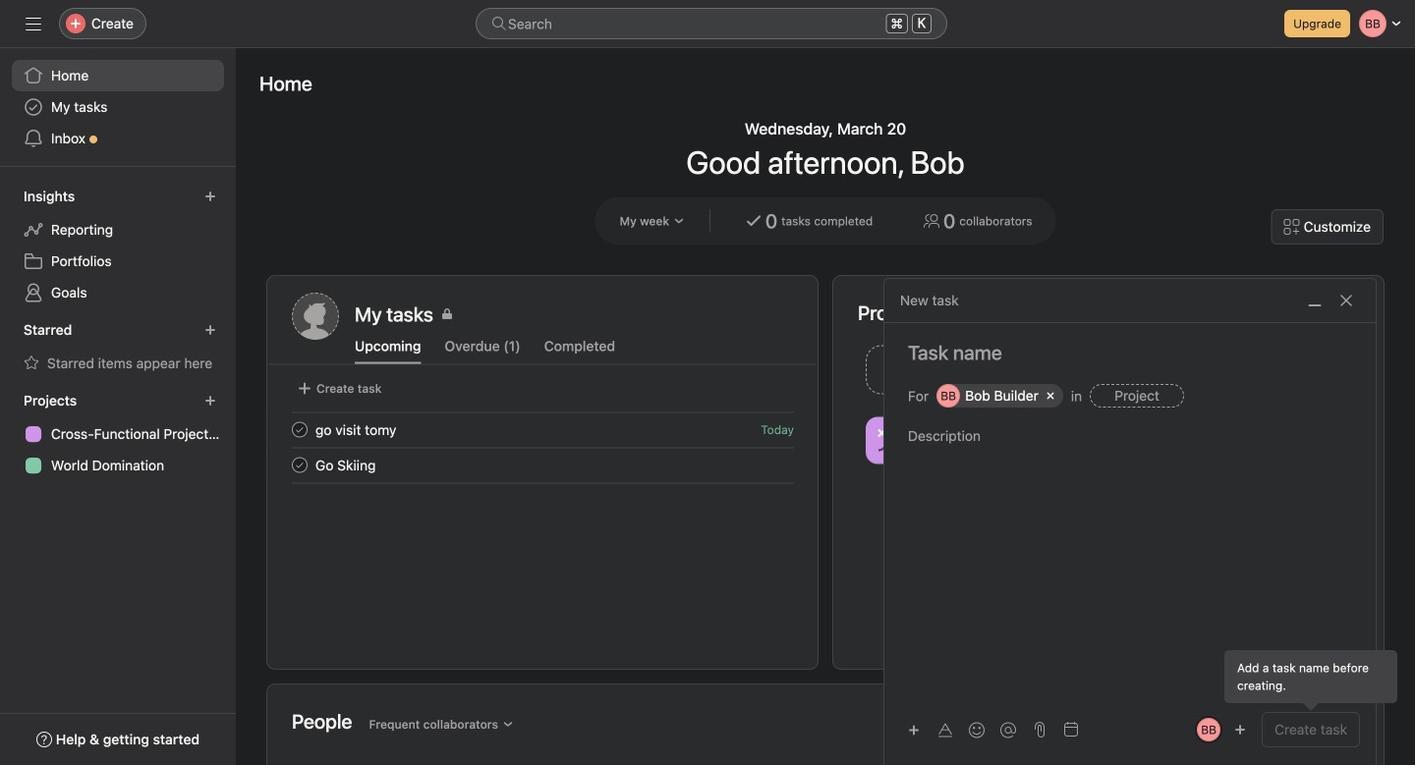 Task type: locate. For each thing, give the bounding box(es) containing it.
1 mark complete checkbox from the top
[[288, 418, 312, 442]]

Mark complete checkbox
[[288, 418, 312, 442], [288, 454, 312, 477]]

Search tasks, projects, and more text field
[[476, 8, 948, 39]]

toolbar
[[900, 716, 1026, 745]]

Task name text field
[[885, 339, 1376, 367]]

at mention image
[[1001, 723, 1016, 739]]

0 vertical spatial mark complete checkbox
[[288, 418, 312, 442]]

tooltip
[[1226, 652, 1397, 709]]

1 vertical spatial mark complete image
[[288, 454, 312, 477]]

list item
[[858, 340, 1109, 400], [268, 412, 818, 448], [268, 448, 818, 483]]

1 vertical spatial mark complete checkbox
[[288, 454, 312, 477]]

minimize image
[[1307, 293, 1323, 309]]

mark complete image
[[288, 418, 312, 442], [288, 454, 312, 477]]

0 vertical spatial mark complete image
[[288, 418, 312, 442]]

add or remove collaborators from this task image
[[1235, 724, 1246, 736]]

None field
[[476, 8, 948, 39]]

add profile photo image
[[292, 293, 339, 340]]

insights element
[[0, 179, 236, 313]]

hide sidebar image
[[26, 16, 41, 31]]

1 mark complete image from the top
[[288, 418, 312, 442]]

dialog
[[885, 279, 1376, 766]]

insert an object image
[[908, 725, 920, 737]]

add items to starred image
[[204, 324, 216, 336]]



Task type: vqa. For each thing, say whether or not it's contained in the screenshot.
Mark complete checkbox inside the [Example] Evaluate new email marketing platform Cell
no



Task type: describe. For each thing, give the bounding box(es) containing it.
new insights image
[[204, 191, 216, 202]]

projects element
[[0, 383, 236, 486]]

new project or portfolio image
[[204, 395, 216, 407]]

rocket image
[[1129, 358, 1152, 382]]

2 mark complete checkbox from the top
[[288, 454, 312, 477]]

starred element
[[0, 313, 236, 383]]

line_and_symbols image
[[878, 429, 901, 453]]

global element
[[0, 48, 236, 166]]

2 mark complete image from the top
[[288, 454, 312, 477]]

close image
[[1339, 293, 1354, 309]]



